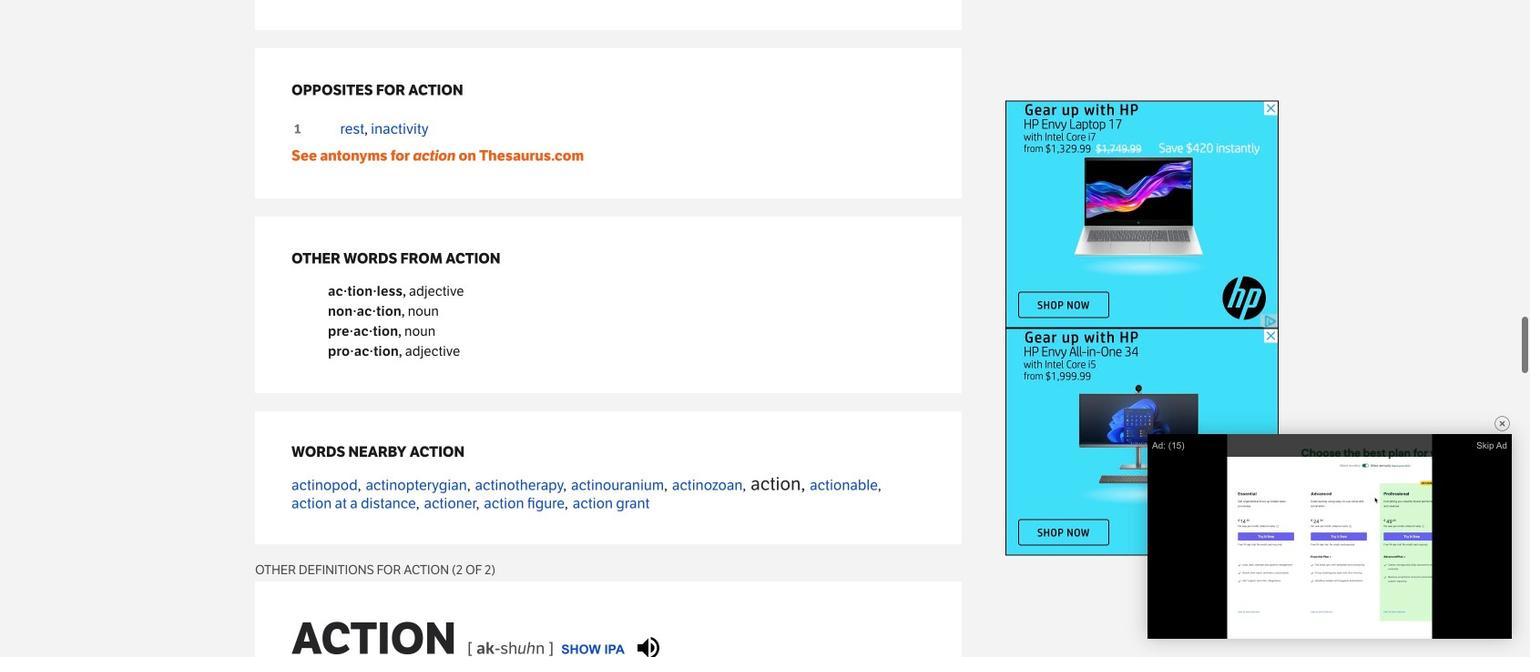 Task type: locate. For each thing, give the bounding box(es) containing it.
advertisement element
[[1006, 101, 1279, 328], [1006, 328, 1279, 556]]

2 advertisement element from the top
[[1006, 328, 1279, 556]]



Task type: describe. For each thing, give the bounding box(es) containing it.
1 advertisement element from the top
[[1006, 101, 1279, 328]]

video player region
[[1148, 435, 1512, 640]]



